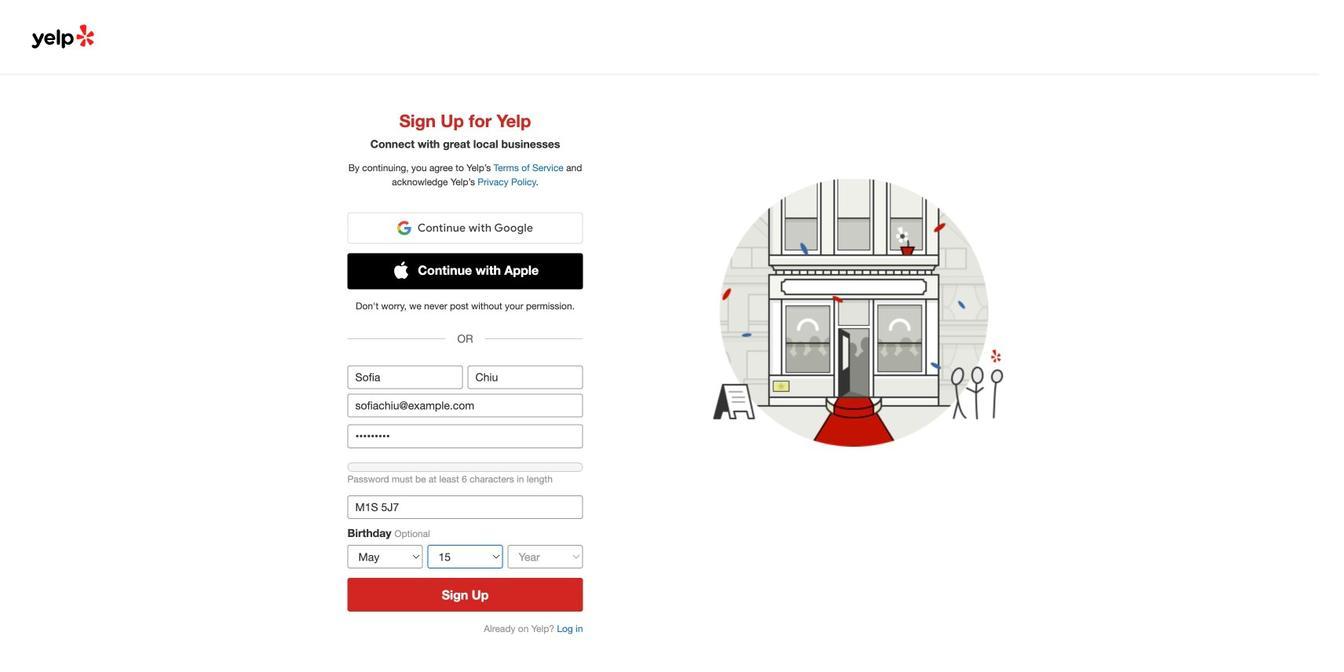 Task type: locate. For each thing, give the bounding box(es) containing it.
ZIP Code text field
[[348, 496, 583, 519]]

Password password field
[[348, 425, 583, 448]]

Last Name text field
[[468, 366, 583, 389]]

Email email field
[[348, 394, 583, 418]]

First Name text field
[[348, 366, 463, 389]]



Task type: vqa. For each thing, say whether or not it's contained in the screenshot.
Last Name "text field" at the left bottom
yes



